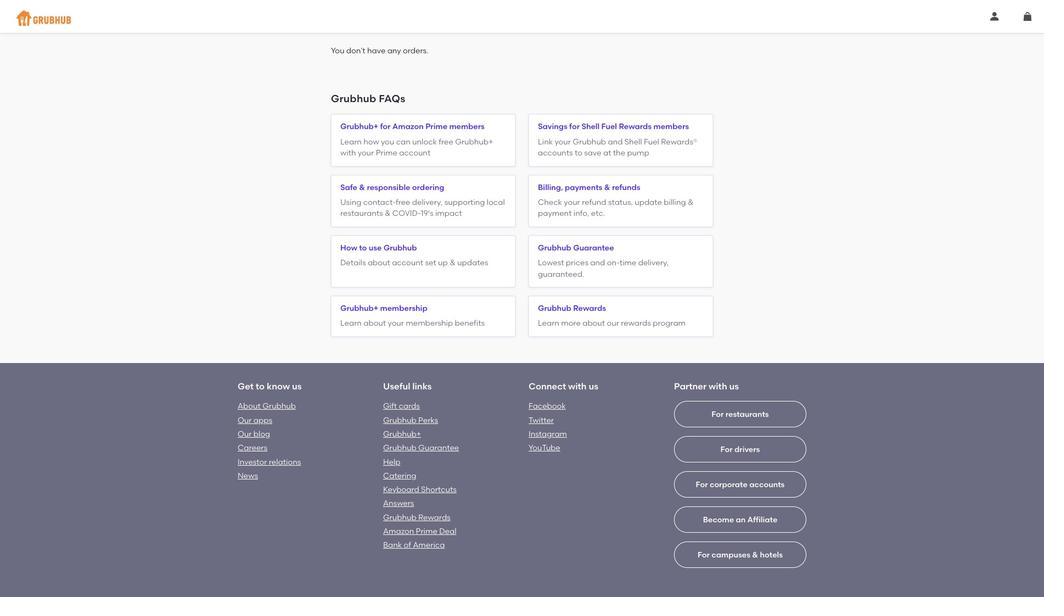 Task type: locate. For each thing, give the bounding box(es) containing it.
0 vertical spatial account
[[399, 148, 431, 158]]

free up covid-
[[396, 198, 411, 207]]

2 for from the left
[[570, 122, 580, 131]]

2 horizontal spatial rewards
[[619, 122, 652, 131]]

accounts
[[538, 148, 573, 158], [750, 480, 785, 489]]

become
[[704, 515, 735, 524]]

0 vertical spatial shell
[[582, 122, 600, 131]]

1 for from the left
[[380, 122, 391, 131]]

2 vertical spatial to
[[256, 381, 265, 392]]

your
[[555, 137, 571, 147], [358, 148, 374, 158], [564, 198, 581, 207], [388, 319, 404, 328]]

savings
[[538, 122, 568, 131]]

accounts up affiliate at the right
[[750, 480, 785, 489]]

apps
[[254, 416, 273, 425]]

prime up america on the bottom
[[416, 527, 438, 536]]

& left hotels
[[753, 550, 759, 560]]

1 small image from the left
[[991, 12, 1000, 21]]

0 vertical spatial guarantee
[[574, 243, 615, 253]]

blog
[[254, 430, 270, 439]]

responsible
[[367, 183, 411, 192]]

fuel up the link your grubhub and shell fuel rewards® accounts to save at the pump
[[602, 122, 617, 131]]

with
[[341, 148, 356, 158], [569, 381, 587, 392], [709, 381, 728, 392]]

1 vertical spatial and
[[591, 258, 606, 268]]

members up rewards®
[[654, 122, 689, 131]]

for campuses & hotels link
[[675, 542, 807, 597]]

us up for restaurants
[[730, 381, 739, 392]]

guarantee up 'prices'
[[574, 243, 615, 253]]

0 vertical spatial to
[[575, 148, 583, 158]]

1 vertical spatial guarantee
[[419, 443, 459, 453]]

become an affiliate
[[704, 515, 778, 524]]

& inside using contact-free delivery, supporting local restaurants & covid-19's impact
[[385, 209, 391, 218]]

about
[[238, 402, 261, 411]]

and left on-
[[591, 258, 606, 268]]

learn more about our rewards program
[[538, 319, 686, 328]]

know
[[267, 381, 290, 392]]

your inside the link your grubhub and shell fuel rewards® accounts to save at the pump
[[555, 137, 571, 147]]

with inside learn how you can unlock free grubhub+ with your prime account
[[341, 148, 356, 158]]

membership left "benefits"
[[406, 319, 453, 328]]

& right billing
[[688, 198, 694, 207]]

to for how to use grubhub
[[359, 243, 367, 253]]

and up the
[[608, 137, 623, 147]]

our
[[238, 416, 252, 425], [238, 430, 252, 439]]

you don't have any orders.
[[331, 46, 429, 55]]

grubhub+ right unlock
[[455, 137, 493, 147]]

1 horizontal spatial us
[[589, 381, 599, 392]]

19's
[[421, 209, 434, 218]]

1 vertical spatial free
[[396, 198, 411, 207]]

0 horizontal spatial rewards
[[419, 513, 451, 522]]

savings for shell fuel rewards members
[[538, 122, 689, 131]]

us right know
[[292, 381, 302, 392]]

to left use
[[359, 243, 367, 253]]

for left drivers
[[721, 445, 733, 454]]

grubhub up more at the bottom of page
[[538, 304, 572, 313]]

fuel inside the link your grubhub and shell fuel rewards® accounts to save at the pump
[[644, 137, 660, 147]]

don't
[[347, 46, 366, 55]]

rewards®
[[662, 137, 698, 147]]

payments
[[565, 183, 603, 192]]

1 vertical spatial prime
[[376, 148, 398, 158]]

0 horizontal spatial to
[[256, 381, 265, 392]]

grubhub+ for amazon prime members
[[341, 122, 485, 131]]

free right unlock
[[439, 137, 454, 147]]

for
[[380, 122, 391, 131], [570, 122, 580, 131]]

get to know us
[[238, 381, 302, 392]]

become an affiliate link
[[675, 507, 807, 597]]

free inside using contact-free delivery, supporting local restaurants & covid-19's impact
[[396, 198, 411, 207]]

orders.
[[403, 46, 429, 55]]

fuel up pump
[[644, 137, 660, 147]]

1 horizontal spatial and
[[608, 137, 623, 147]]

0 vertical spatial accounts
[[538, 148, 573, 158]]

for inside for campuses & hotels link
[[698, 550, 710, 560]]

local
[[487, 198, 505, 207]]

link
[[538, 137, 553, 147]]

your inside learn how you can unlock free grubhub+ with your prime account
[[358, 148, 374, 158]]

and inside lowest prices and on-time delivery, guaranteed.
[[591, 258, 606, 268]]

about grubhub link
[[238, 402, 296, 411]]

3 us from the left
[[730, 381, 739, 392]]

for inside for drivers link
[[721, 445, 733, 454]]

0 horizontal spatial us
[[292, 381, 302, 392]]

your down how
[[358, 148, 374, 158]]

delivery, right time
[[639, 258, 669, 268]]

membership up the learn about your membership benefits
[[380, 304, 428, 313]]

with for connect
[[569, 381, 587, 392]]

0 vertical spatial free
[[439, 137, 454, 147]]

1 horizontal spatial fuel
[[644, 137, 660, 147]]

free inside learn how you can unlock free grubhub+ with your prime account
[[439, 137, 454, 147]]

bank of america link
[[383, 541, 445, 550]]

learn left how
[[341, 137, 362, 147]]

about down grubhub+ membership
[[364, 319, 386, 328]]

0 horizontal spatial guarantee
[[419, 443, 459, 453]]

accounts down link
[[538, 148, 573, 158]]

grubhub guarantee
[[538, 243, 615, 253]]

0 vertical spatial prime
[[426, 122, 448, 131]]

refund
[[582, 198, 607, 207]]

facebook link
[[529, 402, 566, 411]]

for for for corporate accounts
[[696, 480, 708, 489]]

unlock
[[413, 137, 437, 147]]

safe & responsible ordering
[[341, 183, 445, 192]]

learn
[[341, 137, 362, 147], [341, 319, 362, 328], [538, 319, 560, 328]]

1 horizontal spatial delivery,
[[639, 258, 669, 268]]

0 vertical spatial our
[[238, 416, 252, 425]]

for inside for restaurants "link"
[[712, 410, 724, 419]]

deal
[[440, 527, 457, 536]]

1 horizontal spatial shell
[[625, 137, 643, 147]]

your right link
[[555, 137, 571, 147]]

grubhub inside the link your grubhub and shell fuel rewards® accounts to save at the pump
[[573, 137, 607, 147]]

about down how to use grubhub on the top of page
[[368, 258, 390, 268]]

useful links
[[383, 381, 432, 392]]

for down partner with us
[[712, 410, 724, 419]]

for for for restaurants
[[712, 410, 724, 419]]

1 horizontal spatial accounts
[[750, 480, 785, 489]]

delivery,
[[412, 198, 443, 207], [639, 258, 669, 268]]

amazon up 'bank'
[[383, 527, 414, 536]]

news
[[238, 471, 258, 481]]

1 vertical spatial fuel
[[644, 137, 660, 147]]

1 vertical spatial rewards
[[574, 304, 606, 313]]

grubhub+ inside learn how you can unlock free grubhub+ with your prime account
[[455, 137, 493, 147]]

& down contact-
[[385, 209, 391, 218]]

amazon up "can"
[[393, 122, 424, 131]]

rewards up deal
[[419, 513, 451, 522]]

2 horizontal spatial us
[[730, 381, 739, 392]]

learn down grubhub+ membership
[[341, 319, 362, 328]]

2 horizontal spatial to
[[575, 148, 583, 158]]

1 horizontal spatial free
[[439, 137, 454, 147]]

us for partner with us
[[730, 381, 739, 392]]

get
[[238, 381, 254, 392]]

your inside check your refund status, update billing & payment info, etc.
[[564, 198, 581, 207]]

rewards up pump
[[619, 122, 652, 131]]

your down grubhub+ membership
[[388, 319, 404, 328]]

update
[[635, 198, 662, 207]]

guarantee
[[574, 243, 615, 253], [419, 443, 459, 453]]

instagram link
[[529, 430, 567, 439]]

grubhub up the save
[[573, 137, 607, 147]]

0 horizontal spatial for
[[380, 122, 391, 131]]

0 horizontal spatial and
[[591, 258, 606, 268]]

to for get to know us
[[256, 381, 265, 392]]

learn how you can unlock free grubhub+ with your prime account
[[341, 137, 493, 158]]

prime
[[426, 122, 448, 131], [376, 148, 398, 158], [416, 527, 438, 536]]

rewards
[[619, 122, 652, 131], [574, 304, 606, 313], [419, 513, 451, 522]]

us right connect
[[589, 381, 599, 392]]

0 vertical spatial and
[[608, 137, 623, 147]]

account left set
[[392, 258, 424, 268]]

with right connect
[[569, 381, 587, 392]]

learn for learn how you can unlock free grubhub+ with your prime account
[[341, 137, 362, 147]]

2 horizontal spatial with
[[709, 381, 728, 392]]

0 vertical spatial fuel
[[602, 122, 617, 131]]

1 horizontal spatial with
[[569, 381, 587, 392]]

impact
[[436, 209, 462, 218]]

restaurants up drivers
[[726, 410, 769, 419]]

amazon inside gift cards grubhub perks grubhub+ grubhub guarantee help catering keyboard shortcuts answers grubhub rewards amazon prime deal bank of america
[[383, 527, 414, 536]]

our                                     blog link
[[238, 430, 270, 439]]

an
[[736, 515, 746, 524]]

rewards up more at the bottom of page
[[574, 304, 606, 313]]

for right savings
[[570, 122, 580, 131]]

2 vertical spatial rewards
[[419, 513, 451, 522]]

0 vertical spatial restaurants
[[341, 209, 383, 218]]

news link
[[238, 471, 258, 481]]

1 vertical spatial restaurants
[[726, 410, 769, 419]]

time
[[620, 258, 637, 268]]

1 horizontal spatial members
[[654, 122, 689, 131]]

1 vertical spatial our
[[238, 430, 252, 439]]

hotels
[[761, 550, 783, 560]]

shell up pump
[[625, 137, 643, 147]]

0 horizontal spatial delivery,
[[412, 198, 443, 207]]

refunds
[[612, 183, 641, 192]]

grubhub faqs
[[331, 92, 406, 105]]

0 horizontal spatial members
[[450, 122, 485, 131]]

1 horizontal spatial rewards
[[574, 304, 606, 313]]

to left the save
[[575, 148, 583, 158]]

youtube link
[[529, 443, 561, 453]]

0 vertical spatial rewards
[[619, 122, 652, 131]]

1 vertical spatial accounts
[[750, 480, 785, 489]]

shell up the save
[[582, 122, 600, 131]]

the
[[614, 148, 626, 158]]

members up learn how you can unlock free grubhub+ with your prime account
[[450, 122, 485, 131]]

2 members from the left
[[654, 122, 689, 131]]

pump
[[628, 148, 650, 158]]

your up info,
[[564, 198, 581, 207]]

learn left more at the bottom of page
[[538, 319, 560, 328]]

2 us from the left
[[589, 381, 599, 392]]

0 vertical spatial delivery,
[[412, 198, 443, 207]]

learn about your membership benefits
[[341, 319, 485, 328]]

1 horizontal spatial restaurants
[[726, 410, 769, 419]]

restaurants down "using"
[[341, 209, 383, 218]]

1 vertical spatial shell
[[625, 137, 643, 147]]

connect with us
[[529, 381, 599, 392]]

us
[[292, 381, 302, 392], [589, 381, 599, 392], [730, 381, 739, 392]]

restaurants
[[341, 209, 383, 218], [726, 410, 769, 419]]

drivers
[[735, 445, 761, 454]]

to right get
[[256, 381, 265, 392]]

delivery, inside lowest prices and on-time delivery, guaranteed.
[[639, 258, 669, 268]]

partner with us
[[675, 381, 739, 392]]

for drivers
[[721, 445, 761, 454]]

with up the safe
[[341, 148, 356, 158]]

guarantee inside gift cards grubhub perks grubhub+ grubhub guarantee help catering keyboard shortcuts answers grubhub rewards amazon prime deal bank of america
[[419, 443, 459, 453]]

0 horizontal spatial free
[[396, 198, 411, 207]]

youtube
[[529, 443, 561, 453]]

prime down "you"
[[376, 148, 398, 158]]

delivery, up 19's in the top left of the page
[[412, 198, 443, 207]]

0 horizontal spatial small image
[[991, 12, 1000, 21]]

for for savings
[[570, 122, 580, 131]]

account down unlock
[[399, 148, 431, 158]]

for up "you"
[[380, 122, 391, 131]]

1 vertical spatial amazon
[[383, 527, 414, 536]]

2 small image from the left
[[1024, 12, 1033, 21]]

save
[[585, 148, 602, 158]]

our up careers link
[[238, 430, 252, 439]]

grubhub up details about account set up & updates
[[384, 243, 417, 253]]

billing
[[664, 198, 686, 207]]

small image
[[991, 12, 1000, 21], [1024, 12, 1033, 21]]

2 vertical spatial prime
[[416, 527, 438, 536]]

to
[[575, 148, 583, 158], [359, 243, 367, 253], [256, 381, 265, 392]]

our down about
[[238, 416, 252, 425]]

for left campuses
[[698, 550, 710, 560]]

facebook
[[529, 402, 566, 411]]

free
[[439, 137, 454, 147], [396, 198, 411, 207]]

prime up unlock
[[426, 122, 448, 131]]

1 horizontal spatial small image
[[1024, 12, 1033, 21]]

0 horizontal spatial accounts
[[538, 148, 573, 158]]

grubhub down know
[[263, 402, 296, 411]]

for left the corporate
[[696, 480, 708, 489]]

1 vertical spatial to
[[359, 243, 367, 253]]

1 vertical spatial delivery,
[[639, 258, 669, 268]]

1 horizontal spatial to
[[359, 243, 367, 253]]

any
[[388, 46, 401, 55]]

learn inside learn how you can unlock free grubhub+ with your prime account
[[341, 137, 362, 147]]

1 horizontal spatial for
[[570, 122, 580, 131]]

gift cards link
[[383, 402, 420, 411]]

grubhub+ down grubhub perks link
[[383, 430, 421, 439]]

guarantee down perks
[[419, 443, 459, 453]]

grubhub+ up how
[[341, 122, 379, 131]]

shell
[[582, 122, 600, 131], [625, 137, 643, 147]]

0 horizontal spatial with
[[341, 148, 356, 158]]

bank
[[383, 541, 402, 550]]

faqs
[[379, 92, 406, 105]]

check
[[538, 198, 562, 207]]

for
[[712, 410, 724, 419], [721, 445, 733, 454], [696, 480, 708, 489], [698, 550, 710, 560]]

0 horizontal spatial restaurants
[[341, 209, 383, 218]]

with right partner
[[709, 381, 728, 392]]



Task type: describe. For each thing, give the bounding box(es) containing it.
and inside the link your grubhub and shell fuel rewards® accounts to save at the pump
[[608, 137, 623, 147]]

at
[[604, 148, 612, 158]]

for drivers link
[[675, 436, 807, 567]]

corporate
[[710, 480, 748, 489]]

1 us from the left
[[292, 381, 302, 392]]

for corporate accounts
[[696, 480, 785, 489]]

you
[[381, 137, 395, 147]]

relations
[[269, 457, 301, 467]]

& right up
[[450, 258, 456, 268]]

catering
[[383, 471, 417, 481]]

grubhub guarantee link
[[383, 443, 459, 453]]

0 horizontal spatial fuel
[[602, 122, 617, 131]]

& right the safe
[[359, 183, 365, 192]]

grubhub+ inside gift cards grubhub perks grubhub+ grubhub guarantee help catering keyboard shortcuts answers grubhub rewards amazon prime deal bank of america
[[383, 430, 421, 439]]

shortcuts
[[421, 485, 457, 494]]

grubhub inside about grubhub our apps our                                     blog careers investor                                     relations news
[[263, 402, 296, 411]]

restaurants inside using contact-free delivery, supporting local restaurants & covid-19's impact
[[341, 209, 383, 218]]

how
[[364, 137, 379, 147]]

about grubhub our apps our                                     blog careers investor                                     relations news
[[238, 402, 301, 481]]

grubhub down the answers
[[383, 513, 417, 522]]

you
[[331, 46, 345, 55]]

using
[[341, 198, 362, 207]]

help
[[383, 457, 401, 467]]

for restaurants
[[712, 410, 769, 419]]

amazon prime deal link
[[383, 527, 457, 536]]

status,
[[609, 198, 633, 207]]

rewards
[[621, 319, 651, 328]]

on-
[[607, 258, 620, 268]]

gift
[[383, 402, 397, 411]]

grubhub logo image
[[16, 7, 71, 29]]

answers
[[383, 499, 414, 508]]

supporting
[[445, 198, 485, 207]]

grubhub+ down details
[[341, 304, 379, 313]]

for corporate accounts link
[[675, 472, 807, 597]]

1 vertical spatial membership
[[406, 319, 453, 328]]

1 members from the left
[[450, 122, 485, 131]]

cards
[[399, 402, 420, 411]]

1 vertical spatial account
[[392, 258, 424, 268]]

set
[[425, 258, 437, 268]]

us for connect with us
[[589, 381, 599, 392]]

useful
[[383, 381, 411, 392]]

careers link
[[238, 443, 268, 453]]

program
[[653, 319, 686, 328]]

grubhub rewards link
[[383, 513, 451, 522]]

1 our from the top
[[238, 416, 252, 425]]

america
[[413, 541, 445, 550]]

prime inside learn how you can unlock free grubhub+ with your prime account
[[376, 148, 398, 158]]

payment
[[538, 209, 572, 218]]

careers
[[238, 443, 268, 453]]

for for grubhub+
[[380, 122, 391, 131]]

up
[[438, 258, 448, 268]]

of
[[404, 541, 411, 550]]

grubhub+ membership
[[341, 304, 428, 313]]

safe
[[341, 183, 358, 192]]

contact-
[[363, 198, 396, 207]]

with for partner
[[709, 381, 728, 392]]

grubhub down gift cards link
[[383, 416, 417, 425]]

about for details
[[368, 258, 390, 268]]

ordering
[[412, 183, 445, 192]]

how
[[341, 243, 358, 253]]

twitter
[[529, 416, 554, 425]]

& inside check your refund status, update billing & payment info, etc.
[[688, 198, 694, 207]]

investor
[[238, 457, 267, 467]]

about for learn
[[364, 319, 386, 328]]

connect
[[529, 381, 566, 392]]

to inside the link your grubhub and shell fuel rewards® accounts to save at the pump
[[575, 148, 583, 158]]

learn for learn about your membership benefits
[[341, 319, 362, 328]]

have
[[367, 46, 386, 55]]

grubhub left the faqs
[[331, 92, 377, 105]]

prime inside gift cards grubhub perks grubhub+ grubhub guarantee help catering keyboard shortcuts answers grubhub rewards amazon prime deal bank of america
[[416, 527, 438, 536]]

restaurants inside "link"
[[726, 410, 769, 419]]

grubhub+ link
[[383, 430, 421, 439]]

grubhub rewards
[[538, 304, 606, 313]]

shell inside the link your grubhub and shell fuel rewards® accounts to save at the pump
[[625, 137, 643, 147]]

account inside learn how you can unlock free grubhub+ with your prime account
[[399, 148, 431, 158]]

perks
[[419, 416, 438, 425]]

help link
[[383, 457, 401, 467]]

for restaurants link
[[675, 401, 807, 532]]

gift cards grubhub perks grubhub+ grubhub guarantee help catering keyboard shortcuts answers grubhub rewards amazon prime deal bank of america
[[383, 402, 459, 550]]

& left refunds
[[605, 183, 611, 192]]

about left our
[[583, 319, 605, 328]]

0 vertical spatial membership
[[380, 304, 428, 313]]

partner
[[675, 381, 707, 392]]

covid-
[[393, 209, 421, 218]]

rewards inside gift cards grubhub perks grubhub+ grubhub guarantee help catering keyboard shortcuts answers grubhub rewards amazon prime deal bank of america
[[419, 513, 451, 522]]

lowest
[[538, 258, 564, 268]]

for campuses & hotels
[[698, 550, 783, 560]]

for for for campuses & hotels
[[698, 550, 710, 560]]

catering link
[[383, 471, 417, 481]]

prices
[[566, 258, 589, 268]]

benefits
[[455, 319, 485, 328]]

billing, payments & refunds
[[538, 183, 641, 192]]

1 horizontal spatial guarantee
[[574, 243, 615, 253]]

guaranteed.
[[538, 270, 585, 279]]

for for for drivers
[[721, 445, 733, 454]]

use
[[369, 243, 382, 253]]

0 vertical spatial amazon
[[393, 122, 424, 131]]

facebook twitter instagram youtube
[[529, 402, 567, 453]]

0 horizontal spatial shell
[[582, 122, 600, 131]]

our apps link
[[238, 416, 273, 425]]

investor                                     relations link
[[238, 457, 301, 467]]

billing,
[[538, 183, 563, 192]]

using contact-free delivery, supporting local restaurants & covid-19's impact
[[341, 198, 505, 218]]

delivery, inside using contact-free delivery, supporting local restaurants & covid-19's impact
[[412, 198, 443, 207]]

2 our from the top
[[238, 430, 252, 439]]

grubhub up lowest
[[538, 243, 572, 253]]

learn for learn more about our rewards program
[[538, 319, 560, 328]]

accounts inside the link your grubhub and shell fuel rewards® accounts to save at the pump
[[538, 148, 573, 158]]

grubhub down grubhub+ link
[[383, 443, 417, 453]]



Task type: vqa. For each thing, say whether or not it's contained in the screenshot.
Grubhub Guarantee
yes



